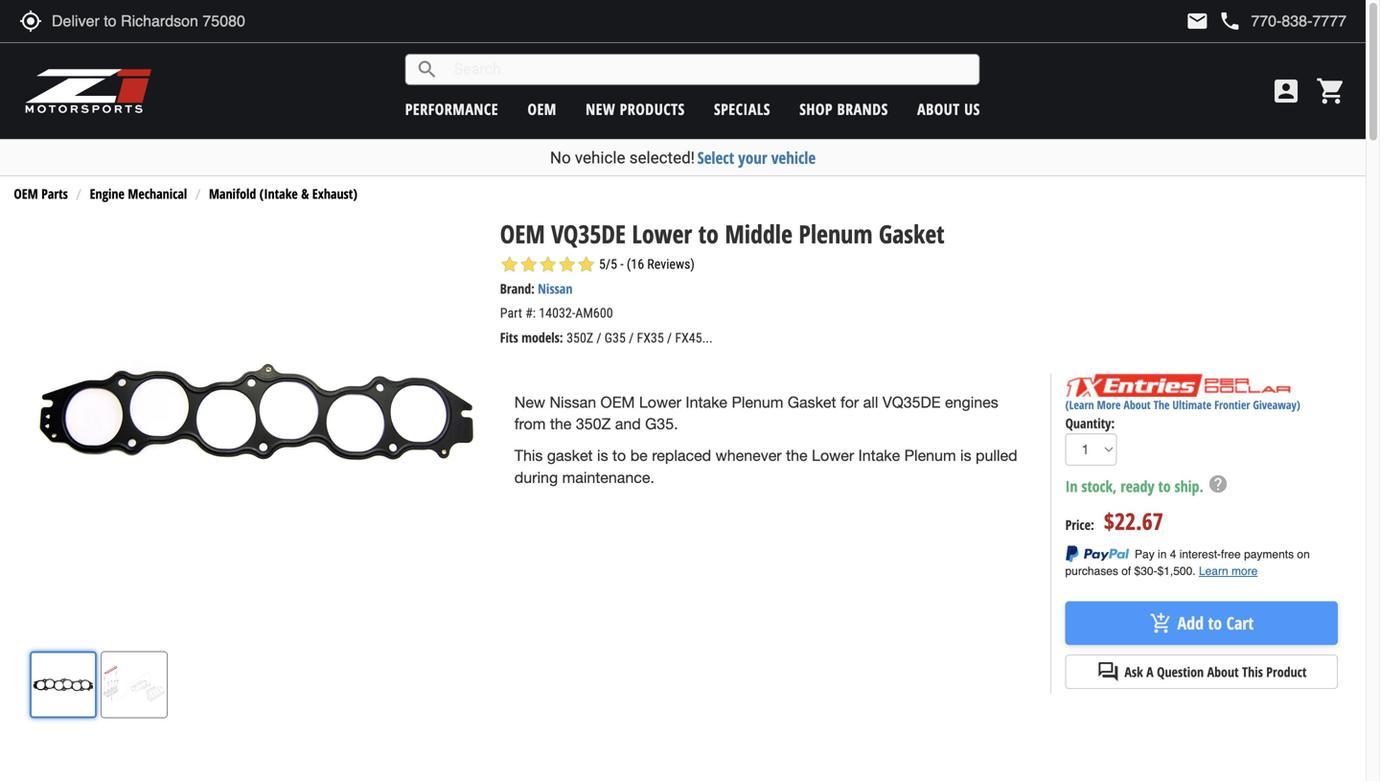 Task type: vqa. For each thing, say whether or not it's contained in the screenshot.
top Pair
no



Task type: locate. For each thing, give the bounding box(es) containing it.
pulled
[[976, 447, 1018, 464]]

2 vertical spatial about
[[1207, 663, 1239, 681]]

gasket inside oem vq35de lower to middle plenum gasket star star star star star 5/5 - (16 reviews) brand: nissan part #: 14032-am600 fits models: 350z / g35 / fx35 / fx45...
[[879, 217, 945, 251]]

0 vertical spatial 350z
[[567, 330, 594, 346]]

this inside this gasket is to be replaced whenever the lower intake plenum is pulled during maintenance.
[[515, 447, 543, 464]]

to left the middle
[[698, 217, 719, 251]]

new products link
[[586, 99, 685, 119]]

&
[[301, 185, 309, 203]]

no
[[550, 148, 571, 167]]

1 star from the left
[[500, 255, 519, 274]]

oem for oem vq35de lower to middle plenum gasket star star star star star 5/5 - (16 reviews) brand: nissan part #: 14032-am600 fits models: 350z / g35 / fx35 / fx45...
[[500, 217, 545, 251]]

is left pulled
[[961, 447, 972, 464]]

mail link
[[1186, 10, 1209, 33]]

0 vertical spatial vq35de
[[551, 217, 626, 251]]

add_shopping_cart add to cart
[[1150, 611, 1254, 635]]

add
[[1178, 611, 1204, 635]]

select
[[697, 147, 734, 169]]

4 star from the left
[[558, 255, 577, 274]]

new products
[[586, 99, 685, 119]]

to inside this gasket is to be replaced whenever the lower intake plenum is pulled during maintenance.
[[613, 447, 626, 464]]

about right question
[[1207, 663, 1239, 681]]

account_box
[[1271, 76, 1302, 106]]

Search search field
[[439, 55, 979, 84]]

this up "during"
[[515, 447, 543, 464]]

models:
[[522, 328, 563, 347]]

1 vertical spatial nissan
[[550, 393, 596, 411]]

shop brands
[[800, 99, 888, 119]]

plenum left pulled
[[905, 447, 956, 464]]

and
[[615, 415, 641, 433]]

to inside "in stock, ready to ship. help"
[[1158, 476, 1171, 496]]

fx35
[[637, 330, 664, 346]]

stock,
[[1082, 476, 1117, 496]]

0 horizontal spatial vehicle
[[575, 148, 626, 167]]

0 vertical spatial plenum
[[799, 217, 873, 251]]

350z inside oem vq35de lower to middle plenum gasket star star star star star 5/5 - (16 reviews) brand: nissan part #: 14032-am600 fits models: 350z / g35 / fx35 / fx45...
[[567, 330, 594, 346]]

lower inside oem vq35de lower to middle plenum gasket star star star star star 5/5 - (16 reviews) brand: nissan part #: 14032-am600 fits models: 350z / g35 / fx35 / fx45...
[[632, 217, 692, 251]]

oem up brand:
[[500, 217, 545, 251]]

to for lower
[[698, 217, 719, 251]]

2 vertical spatial lower
[[812, 447, 854, 464]]

mail phone
[[1186, 10, 1242, 33]]

/
[[597, 330, 602, 346], [629, 330, 634, 346], [667, 330, 672, 346]]

1 horizontal spatial about
[[1124, 397, 1151, 413]]

us
[[964, 99, 980, 119]]

cart
[[1227, 611, 1254, 635]]

1 horizontal spatial is
[[961, 447, 972, 464]]

about left us
[[917, 99, 960, 119]]

2 horizontal spatial about
[[1207, 663, 1239, 681]]

/ right fx35
[[667, 330, 672, 346]]

this
[[515, 447, 543, 464], [1242, 663, 1263, 681]]

plenum
[[799, 217, 873, 251], [732, 393, 784, 411], [905, 447, 956, 464]]

shop brands link
[[800, 99, 888, 119]]

search
[[416, 58, 439, 81]]

0 horizontal spatial plenum
[[732, 393, 784, 411]]

0 vertical spatial about
[[917, 99, 960, 119]]

/ left g35
[[597, 330, 602, 346]]

about
[[917, 99, 960, 119], [1124, 397, 1151, 413], [1207, 663, 1239, 681]]

2 horizontal spatial plenum
[[905, 447, 956, 464]]

the
[[1154, 397, 1170, 413]]

1 horizontal spatial this
[[1242, 663, 1263, 681]]

vq35de inside oem vq35de lower to middle plenum gasket star star star star star 5/5 - (16 reviews) brand: nissan part #: 14032-am600 fits models: 350z / g35 / fx35 / fx45...
[[551, 217, 626, 251]]

nissan right new on the left bottom
[[550, 393, 596, 411]]

oem for oem
[[528, 99, 557, 119]]

whenever
[[716, 447, 782, 464]]

0 horizontal spatial gasket
[[788, 393, 836, 411]]

0 vertical spatial intake
[[686, 393, 728, 411]]

350z down am600
[[567, 330, 594, 346]]

0 horizontal spatial about
[[917, 99, 960, 119]]

oem link
[[528, 99, 557, 119]]

0 vertical spatial nissan
[[538, 280, 573, 298]]

to for is
[[613, 447, 626, 464]]

the inside this gasket is to be replaced whenever the lower intake plenum is pulled during maintenance.
[[786, 447, 808, 464]]

1 vertical spatial the
[[786, 447, 808, 464]]

the inside new nissan oem lower intake plenum gasket for all vq35de engines from the 350z and g35.
[[550, 415, 572, 433]]

1 vertical spatial this
[[1242, 663, 1263, 681]]

0 horizontal spatial /
[[597, 330, 602, 346]]

/ right g35
[[629, 330, 634, 346]]

oem left parts
[[14, 185, 38, 203]]

gasket inside new nissan oem lower intake plenum gasket for all vq35de engines from the 350z and g35.
[[788, 393, 836, 411]]

1 horizontal spatial vq35de
[[883, 393, 941, 411]]

gasket
[[879, 217, 945, 251], [788, 393, 836, 411]]

about inside question_answer ask a question about this product
[[1207, 663, 1239, 681]]

(learn more about the ultimate frontier giveaway) link
[[1066, 397, 1301, 413]]

3 star from the left
[[539, 255, 558, 274]]

0 horizontal spatial the
[[550, 415, 572, 433]]

this left product
[[1242, 663, 1263, 681]]

intake up the replaced
[[686, 393, 728, 411]]

oem
[[528, 99, 557, 119], [14, 185, 38, 203], [500, 217, 545, 251], [601, 393, 635, 411]]

is
[[597, 447, 608, 464], [961, 447, 972, 464]]

0 vertical spatial the
[[550, 415, 572, 433]]

is up maintenance.
[[597, 447, 608, 464]]

intake inside this gasket is to be replaced whenever the lower intake plenum is pulled during maintenance.
[[859, 447, 900, 464]]

g35.
[[645, 415, 678, 433]]

2 horizontal spatial /
[[667, 330, 672, 346]]

1 vertical spatial lower
[[639, 393, 682, 411]]

1 vertical spatial gasket
[[788, 393, 836, 411]]

1 vertical spatial intake
[[859, 447, 900, 464]]

gasket for middle
[[879, 217, 945, 251]]

replaced
[[652, 447, 711, 464]]

vq35de up 5/5 -
[[551, 217, 626, 251]]

0 horizontal spatial is
[[597, 447, 608, 464]]

1 vertical spatial 350z
[[576, 415, 611, 433]]

oem inside oem vq35de lower to middle plenum gasket star star star star star 5/5 - (16 reviews) brand: nissan part #: 14032-am600 fits models: 350z / g35 / fx35 / fx45...
[[500, 217, 545, 251]]

star
[[500, 255, 519, 274], [519, 255, 539, 274], [539, 255, 558, 274], [558, 255, 577, 274], [577, 255, 596, 274]]

for
[[841, 393, 859, 411]]

1 horizontal spatial intake
[[859, 447, 900, 464]]

plenum inside oem vq35de lower to middle plenum gasket star star star star star 5/5 - (16 reviews) brand: nissan part #: 14032-am600 fits models: 350z / g35 / fx35 / fx45...
[[799, 217, 873, 251]]

to left ship.
[[1158, 476, 1171, 496]]

vq35de inside new nissan oem lower intake plenum gasket for all vq35de engines from the 350z and g35.
[[883, 393, 941, 411]]

1 horizontal spatial vehicle
[[772, 147, 816, 169]]

0 horizontal spatial vq35de
[[551, 217, 626, 251]]

2 star from the left
[[519, 255, 539, 274]]

350z left the and
[[576, 415, 611, 433]]

1 horizontal spatial gasket
[[879, 217, 945, 251]]

middle
[[725, 217, 793, 251]]

more
[[1097, 397, 1121, 413]]

in
[[1066, 476, 1078, 496]]

lower down the selected!
[[632, 217, 692, 251]]

this inside question_answer ask a question about this product
[[1242, 663, 1263, 681]]

vehicle right your
[[772, 147, 816, 169]]

the
[[550, 415, 572, 433], [786, 447, 808, 464]]

0 horizontal spatial this
[[515, 447, 543, 464]]

0 vertical spatial lower
[[632, 217, 692, 251]]

vehicle
[[772, 147, 816, 169], [575, 148, 626, 167]]

price: $22.67
[[1066, 505, 1164, 537]]

your
[[738, 147, 767, 169]]

mail
[[1186, 10, 1209, 33]]

1 horizontal spatial the
[[786, 447, 808, 464]]

oem up the and
[[601, 393, 635, 411]]

1 horizontal spatial plenum
[[799, 217, 873, 251]]

1 horizontal spatial /
[[629, 330, 634, 346]]

vehicle right the no
[[575, 148, 626, 167]]

1 / from the left
[[597, 330, 602, 346]]

gasket
[[547, 447, 593, 464]]

nissan
[[538, 280, 573, 298], [550, 393, 596, 411]]

lower up the g35.
[[639, 393, 682, 411]]

lower
[[632, 217, 692, 251], [639, 393, 682, 411], [812, 447, 854, 464]]

lower down the for
[[812, 447, 854, 464]]

account_box link
[[1266, 76, 1307, 106]]

specials link
[[714, 99, 771, 119]]

0 horizontal spatial intake
[[686, 393, 728, 411]]

to for ready
[[1158, 476, 1171, 496]]

2 vertical spatial plenum
[[905, 447, 956, 464]]

no vehicle selected! select your vehicle
[[550, 147, 816, 169]]

vq35de
[[551, 217, 626, 251], [883, 393, 941, 411]]

vq35de right all
[[883, 393, 941, 411]]

intake down all
[[859, 447, 900, 464]]

1 vertical spatial vq35de
[[883, 393, 941, 411]]

to left be
[[613, 447, 626, 464]]

oem for oem parts
[[14, 185, 38, 203]]

about left the
[[1124, 397, 1151, 413]]

lower inside this gasket is to be replaced whenever the lower intake plenum is pulled during maintenance.
[[812, 447, 854, 464]]

the right the from
[[550, 415, 572, 433]]

0 vertical spatial this
[[515, 447, 543, 464]]

1 vertical spatial about
[[1124, 397, 1151, 413]]

gasket for intake
[[788, 393, 836, 411]]

plenum up whenever
[[732, 393, 784, 411]]

about us
[[917, 99, 980, 119]]

nissan up 14032-
[[538, 280, 573, 298]]

350z
[[567, 330, 594, 346], [576, 415, 611, 433]]

manifold
[[209, 185, 256, 203]]

plenum inside new nissan oem lower intake plenum gasket for all vq35de engines from the 350z and g35.
[[732, 393, 784, 411]]

to inside oem vq35de lower to middle plenum gasket star star star star star 5/5 - (16 reviews) brand: nissan part #: 14032-am600 fits models: 350z / g35 / fx35 / fx45...
[[698, 217, 719, 251]]

from
[[515, 415, 546, 433]]

g35
[[605, 330, 626, 346]]

plenum right the middle
[[799, 217, 873, 251]]

vehicle inside no vehicle selected! select your vehicle
[[575, 148, 626, 167]]

1 vertical spatial plenum
[[732, 393, 784, 411]]

the right whenever
[[786, 447, 808, 464]]

in stock, ready to ship. help
[[1066, 473, 1229, 496]]

0 vertical spatial gasket
[[879, 217, 945, 251]]

z1 motorsports logo image
[[24, 67, 153, 115]]

oem up the no
[[528, 99, 557, 119]]



Task type: describe. For each thing, give the bounding box(es) containing it.
oem parts
[[14, 185, 68, 203]]

phone link
[[1219, 10, 1347, 33]]

products
[[620, 99, 685, 119]]

nissan inside oem vq35de lower to middle plenum gasket star star star star star 5/5 - (16 reviews) brand: nissan part #: 14032-am600 fits models: 350z / g35 / fx35 / fx45...
[[538, 280, 573, 298]]

during
[[515, 469, 558, 486]]

to right add
[[1208, 611, 1222, 635]]

oem parts link
[[14, 185, 68, 203]]

about us link
[[917, 99, 980, 119]]

#:
[[525, 305, 536, 321]]

intake inside new nissan oem lower intake plenum gasket for all vq35de engines from the 350z and g35.
[[686, 393, 728, 411]]

specials
[[714, 99, 771, 119]]

oem inside new nissan oem lower intake plenum gasket for all vq35de engines from the 350z and g35.
[[601, 393, 635, 411]]

all
[[863, 393, 878, 411]]

1 is from the left
[[597, 447, 608, 464]]

maintenance.
[[562, 469, 655, 486]]

new nissan oem lower intake plenum gasket for all vq35de engines from the 350z and g35.
[[515, 393, 999, 433]]

exhaust)
[[312, 185, 357, 203]]

am600
[[575, 305, 613, 321]]

phone
[[1219, 10, 1242, 33]]

selected!
[[630, 148, 695, 167]]

ship.
[[1175, 476, 1204, 496]]

engine mechanical link
[[90, 185, 187, 203]]

mechanical
[[128, 185, 187, 203]]

fx45...
[[675, 330, 713, 346]]

be
[[630, 447, 648, 464]]

shopping_cart link
[[1311, 76, 1347, 106]]

quantity:
[[1066, 414, 1115, 432]]

new
[[515, 393, 545, 411]]

brands
[[837, 99, 888, 119]]

fits
[[500, 328, 518, 347]]

nissan inside new nissan oem lower intake plenum gasket for all vq35de engines from the 350z and g35.
[[550, 393, 596, 411]]

frontier
[[1215, 397, 1250, 413]]

ultimate
[[1173, 397, 1212, 413]]

(intake
[[260, 185, 298, 203]]

350z inside new nissan oem lower intake plenum gasket for all vq35de engines from the 350z and g35.
[[576, 415, 611, 433]]

2 is from the left
[[961, 447, 972, 464]]

this gasket is to be replaced whenever the lower intake plenum is pulled during maintenance.
[[515, 447, 1018, 486]]

question
[[1157, 663, 1204, 681]]

new
[[586, 99, 616, 119]]

plenum for middle
[[799, 217, 873, 251]]

select your vehicle link
[[697, 147, 816, 169]]

part
[[500, 305, 522, 321]]

plenum inside this gasket is to be replaced whenever the lower intake plenum is pulled during maintenance.
[[905, 447, 956, 464]]

14032-
[[539, 305, 575, 321]]

lower inside new nissan oem lower intake plenum gasket for all vq35de engines from the 350z and g35.
[[639, 393, 682, 411]]

nissan link
[[538, 280, 573, 298]]

question_answer
[[1097, 661, 1120, 684]]

5 star from the left
[[577, 255, 596, 274]]

(learn more about the ultimate frontier giveaway)
[[1066, 397, 1301, 413]]

parts
[[41, 185, 68, 203]]

product
[[1267, 663, 1307, 681]]

engines
[[945, 393, 999, 411]]

question_answer ask a question about this product
[[1097, 661, 1307, 684]]

a
[[1147, 663, 1154, 681]]

brand:
[[500, 280, 535, 298]]

(learn
[[1066, 397, 1094, 413]]

add_shopping_cart
[[1150, 612, 1173, 635]]

ask
[[1125, 663, 1143, 681]]

engine
[[90, 185, 125, 203]]

5/5 -
[[599, 257, 624, 272]]

giveaway)
[[1253, 397, 1301, 413]]

shopping_cart
[[1316, 76, 1347, 106]]

3 / from the left
[[667, 330, 672, 346]]

ready
[[1121, 476, 1155, 496]]

my_location
[[19, 10, 42, 33]]

$22.67
[[1104, 505, 1164, 537]]

manifold (intake & exhaust) link
[[209, 185, 357, 203]]

oem vq35de lower to middle plenum gasket star star star star star 5/5 - (16 reviews) brand: nissan part #: 14032-am600 fits models: 350z / g35 / fx35 / fx45...
[[500, 217, 945, 347]]

engine mechanical
[[90, 185, 187, 203]]

plenum for intake
[[732, 393, 784, 411]]

price:
[[1066, 516, 1095, 534]]

2 / from the left
[[629, 330, 634, 346]]

performance link
[[405, 99, 499, 119]]

shop
[[800, 99, 833, 119]]

manifold (intake & exhaust)
[[209, 185, 357, 203]]

help
[[1208, 473, 1229, 494]]



